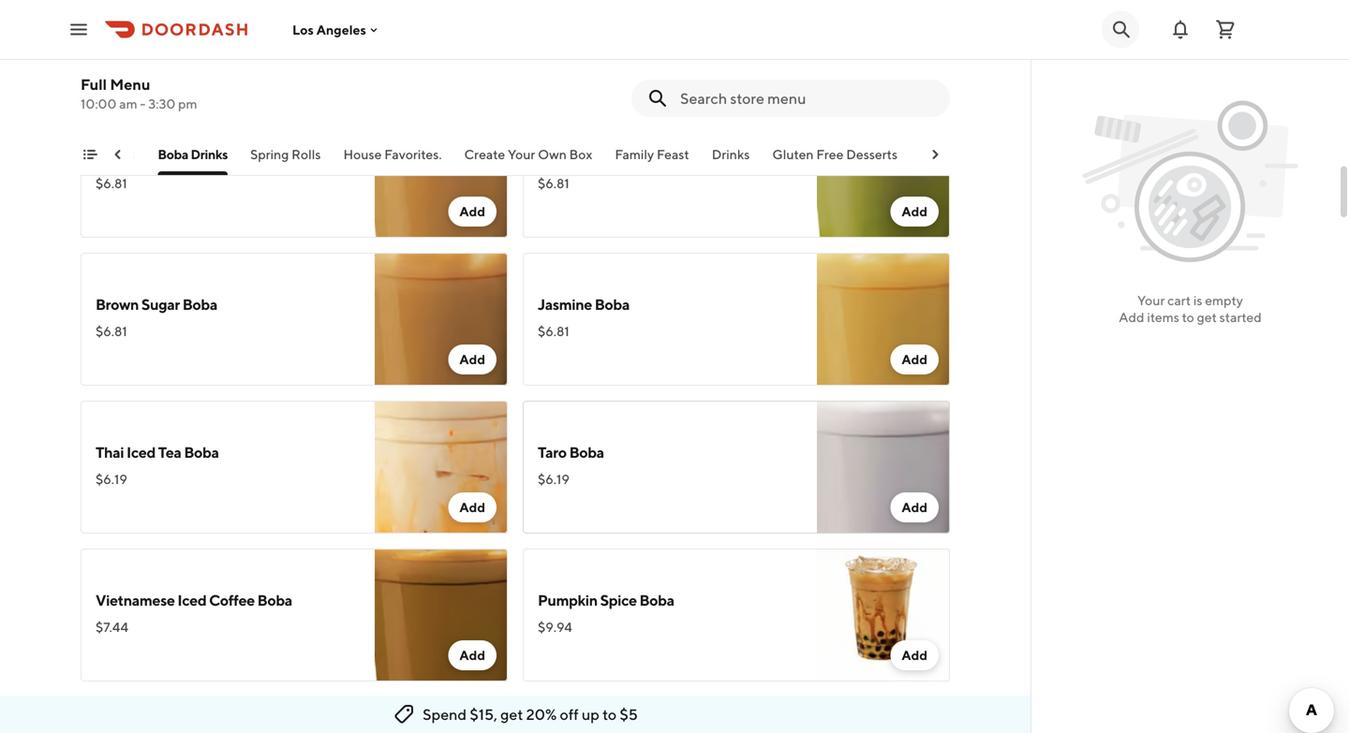 Task type: locate. For each thing, give the bounding box(es) containing it.
feast
[[657, 147, 690, 162]]

box
[[570, 147, 593, 162]]

create
[[464, 147, 505, 162]]

taro boba image
[[817, 401, 950, 534]]

your cart is empty add items to get started
[[1119, 293, 1262, 325]]

chai boba image
[[375, 105, 508, 238]]

for
[[965, 147, 982, 162]]

0 vertical spatial to
[[1182, 310, 1195, 325]]

house favorites.
[[343, 147, 442, 162]]

popular items
[[53, 147, 135, 162]]

to inside your cart is empty add items to get started
[[1182, 310, 1195, 325]]

$5
[[620, 706, 638, 724]]

$6.81 for jasmine
[[538, 324, 570, 339]]

your inside your cart is empty add items to get started
[[1138, 293, 1165, 308]]

matcha
[[538, 148, 588, 165]]

3:30
[[148, 96, 176, 112]]

spring
[[250, 147, 289, 162]]

taro
[[538, 444, 567, 462]]

notification bell image
[[1170, 18, 1192, 41]]

1 horizontal spatial iced
[[178, 592, 206, 610]]

up
[[582, 706, 600, 724]]

your
[[508, 147, 535, 162], [1138, 293, 1165, 308]]

spring rolls button
[[250, 145, 321, 175]]

popular
[[53, 147, 100, 162]]

open menu image
[[67, 18, 90, 41]]

-
[[140, 96, 146, 112]]

thai iced tea boba
[[96, 444, 219, 462]]

get
[[1197, 310, 1217, 325], [501, 706, 523, 724]]

brown
[[96, 296, 139, 313]]

vietnamese
[[96, 592, 175, 610]]

iced left coffee
[[178, 592, 206, 610]]

gluten
[[773, 147, 814, 162]]

scroll menu navigation left image
[[111, 147, 126, 162]]

get right $15,
[[501, 706, 523, 724]]

0 items, open order cart image
[[1215, 18, 1237, 41]]

to down cart
[[1182, 310, 1195, 325]]

1 horizontal spatial $6.19
[[538, 472, 570, 487]]

jasmine boba
[[538, 296, 630, 313]]

full menu 10:00 am - 3:30 pm
[[81, 75, 197, 112]]

$6.19 down taro
[[538, 472, 570, 487]]

0 horizontal spatial $6.19
[[96, 472, 127, 487]]

0 horizontal spatial iced
[[127, 444, 155, 462]]

add button for jasmine boba
[[891, 345, 939, 375]]

0 horizontal spatial get
[[501, 706, 523, 724]]

$6.81 down chai
[[96, 176, 127, 191]]

create your own box button
[[464, 145, 593, 175]]

$6.19
[[96, 472, 127, 487], [538, 472, 570, 487]]

$6.81 down brown
[[96, 324, 127, 339]]

get down is
[[1197, 310, 1217, 325]]

to
[[1182, 310, 1195, 325], [603, 706, 617, 724]]

$6.81
[[96, 176, 127, 191], [538, 176, 570, 191], [96, 324, 127, 339], [538, 324, 570, 339]]

full
[[81, 75, 107, 93]]

your left own
[[508, 147, 535, 162]]

drinks right feast on the top of page
[[712, 147, 750, 162]]

brown sugar boba image
[[375, 253, 508, 386]]

$6.81 down jasmine
[[538, 324, 570, 339]]

family feast
[[615, 147, 690, 162]]

to right up
[[603, 706, 617, 724]]

house
[[343, 147, 382, 162]]

add button
[[448, 197, 497, 227], [891, 197, 939, 227], [448, 345, 497, 375], [891, 345, 939, 375], [448, 493, 497, 523], [891, 493, 939, 523], [448, 641, 497, 671], [891, 641, 939, 671]]

0 vertical spatial get
[[1197, 310, 1217, 325]]

1 vertical spatial your
[[1138, 293, 1165, 308]]

rolls
[[292, 147, 321, 162]]

0 horizontal spatial your
[[508, 147, 535, 162]]

$7.44
[[96, 620, 128, 635]]

$6.81 down matcha
[[538, 176, 570, 191]]

scroll menu navigation right image
[[928, 147, 943, 162]]

boba drinks
[[158, 147, 228, 162]]

off
[[560, 706, 579, 724]]

boba
[[81, 45, 129, 69], [81, 73, 112, 88], [158, 147, 188, 162], [129, 148, 164, 165], [591, 148, 626, 165], [182, 296, 217, 313], [595, 296, 630, 313], [184, 444, 219, 462], [569, 444, 604, 462], [257, 592, 292, 610], [640, 592, 675, 610]]

0 horizontal spatial to
[[603, 706, 617, 724]]

iced left "tea" in the bottom of the page
[[127, 444, 155, 462]]

your
[[984, 147, 1011, 162]]

1 vertical spatial iced
[[178, 592, 206, 610]]

1 vertical spatial to
[[603, 706, 617, 724]]

pumpkin spice boba
[[538, 592, 675, 610]]

spend $15, get 20% off up to $5
[[423, 706, 638, 724]]

2 $6.19 from the left
[[538, 472, 570, 487]]

thai
[[96, 444, 124, 462]]

10:00
[[81, 96, 117, 112]]

your up items
[[1138, 293, 1165, 308]]

1 horizontal spatial your
[[1138, 293, 1165, 308]]

your inside button
[[508, 147, 535, 162]]

0 vertical spatial your
[[508, 147, 535, 162]]

add for taro boba
[[902, 500, 928, 515]]

add button for thai iced tea boba
[[448, 493, 497, 523]]

get inside your cart is empty add items to get started
[[1197, 310, 1217, 325]]

add for thai iced tea boba
[[460, 500, 485, 515]]

add button for pumpkin spice boba
[[891, 641, 939, 671]]

1 $6.19 from the left
[[96, 472, 127, 487]]

sugar
[[141, 296, 180, 313]]

sauces
[[920, 147, 963, 162]]

pumpkin
[[538, 592, 598, 610]]

is
[[1194, 293, 1203, 308]]

am
[[119, 96, 137, 112]]

house favorites. button
[[343, 145, 442, 175]]

iced
[[127, 444, 155, 462], [178, 592, 206, 610]]

0 vertical spatial iced
[[127, 444, 155, 462]]

spend
[[423, 706, 467, 724]]

$6.19 down thai
[[96, 472, 127, 487]]

los angeles button
[[292, 22, 381, 37]]

add button for taro boba
[[891, 493, 939, 523]]

add
[[460, 204, 485, 219], [902, 204, 928, 219], [1119, 310, 1145, 325], [460, 352, 485, 367], [902, 352, 928, 367], [460, 500, 485, 515], [902, 500, 928, 515], [460, 648, 485, 664], [902, 648, 928, 664]]

angeles
[[317, 22, 366, 37]]

add button for vietnamese iced coffee boba
[[448, 641, 497, 671]]

drinks
[[132, 45, 191, 69], [115, 73, 153, 88], [191, 147, 228, 162], [712, 147, 750, 162]]

1 horizontal spatial to
[[1182, 310, 1195, 325]]

1 horizontal spatial get
[[1197, 310, 1217, 325]]



Task type: vqa. For each thing, say whether or not it's contained in the screenshot.
Home
yes



Task type: describe. For each thing, give the bounding box(es) containing it.
started
[[1220, 310, 1262, 325]]

items
[[1147, 310, 1180, 325]]

desserts
[[847, 147, 898, 162]]

favorites.
[[384, 147, 442, 162]]

empty
[[1205, 293, 1244, 308]]

family
[[615, 147, 654, 162]]

cart
[[1168, 293, 1191, 308]]

chai
[[96, 148, 126, 165]]

pm
[[178, 96, 197, 112]]

drinks up am
[[115, 73, 153, 88]]

matcha boba image
[[817, 105, 950, 238]]

boba drinks boba drinks
[[81, 45, 191, 88]]

20%
[[526, 706, 557, 724]]

home
[[1014, 147, 1050, 162]]

jasmine
[[538, 296, 592, 313]]

sauces for your home
[[920, 147, 1050, 162]]

add inside your cart is empty add items to get started
[[1119, 310, 1145, 325]]

$6.19 for taro
[[538, 472, 570, 487]]

jasmine boba image
[[817, 253, 950, 386]]

menu
[[110, 75, 150, 93]]

$6.81 for brown
[[96, 324, 127, 339]]

own
[[538, 147, 567, 162]]

spice
[[600, 592, 637, 610]]

popular items button
[[53, 145, 135, 175]]

items
[[102, 147, 135, 162]]

add button for brown sugar boba
[[448, 345, 497, 375]]

matcha boba
[[538, 148, 626, 165]]

1 vertical spatial get
[[501, 706, 523, 724]]

iced for thai
[[127, 444, 155, 462]]

add for jasmine boba
[[902, 352, 928, 367]]

thai iced tea boba image
[[375, 401, 508, 534]]

sauces for your home button
[[920, 145, 1050, 175]]

$15,
[[470, 706, 498, 724]]

gluten free desserts button
[[773, 145, 898, 175]]

to for items
[[1182, 310, 1195, 325]]

$6.19 for thai
[[96, 472, 127, 487]]

Item Search search field
[[680, 88, 935, 109]]

vietnamese iced coffee boba image
[[375, 549, 508, 682]]

create your own box
[[464, 147, 593, 162]]

show menu categories image
[[82, 147, 97, 162]]

add for vietnamese iced coffee boba
[[460, 648, 485, 664]]

add for pumpkin spice boba
[[902, 648, 928, 664]]

free
[[817, 147, 844, 162]]

los
[[292, 22, 314, 37]]

brown sugar boba
[[96, 296, 217, 313]]

$6.81 for chai
[[96, 176, 127, 191]]

to for up
[[603, 706, 617, 724]]

tea
[[158, 444, 181, 462]]

los angeles
[[292, 22, 366, 37]]

pumpkin spice boba image
[[817, 549, 950, 682]]

$6.81 for matcha
[[538, 176, 570, 191]]

chai boba
[[96, 148, 164, 165]]

family feast button
[[615, 145, 690, 175]]

$9.94
[[538, 620, 572, 635]]

iced for vietnamese
[[178, 592, 206, 610]]

vietnamese iced coffee boba
[[96, 592, 292, 610]]

drinks up menu
[[132, 45, 191, 69]]

gluten free desserts
[[773, 147, 898, 162]]

drinks down 'pm'
[[191, 147, 228, 162]]

coffee
[[209, 592, 255, 610]]

add for brown sugar boba
[[460, 352, 485, 367]]

drinks button
[[712, 145, 750, 175]]

spring rolls
[[250, 147, 321, 162]]

taro boba
[[538, 444, 604, 462]]



